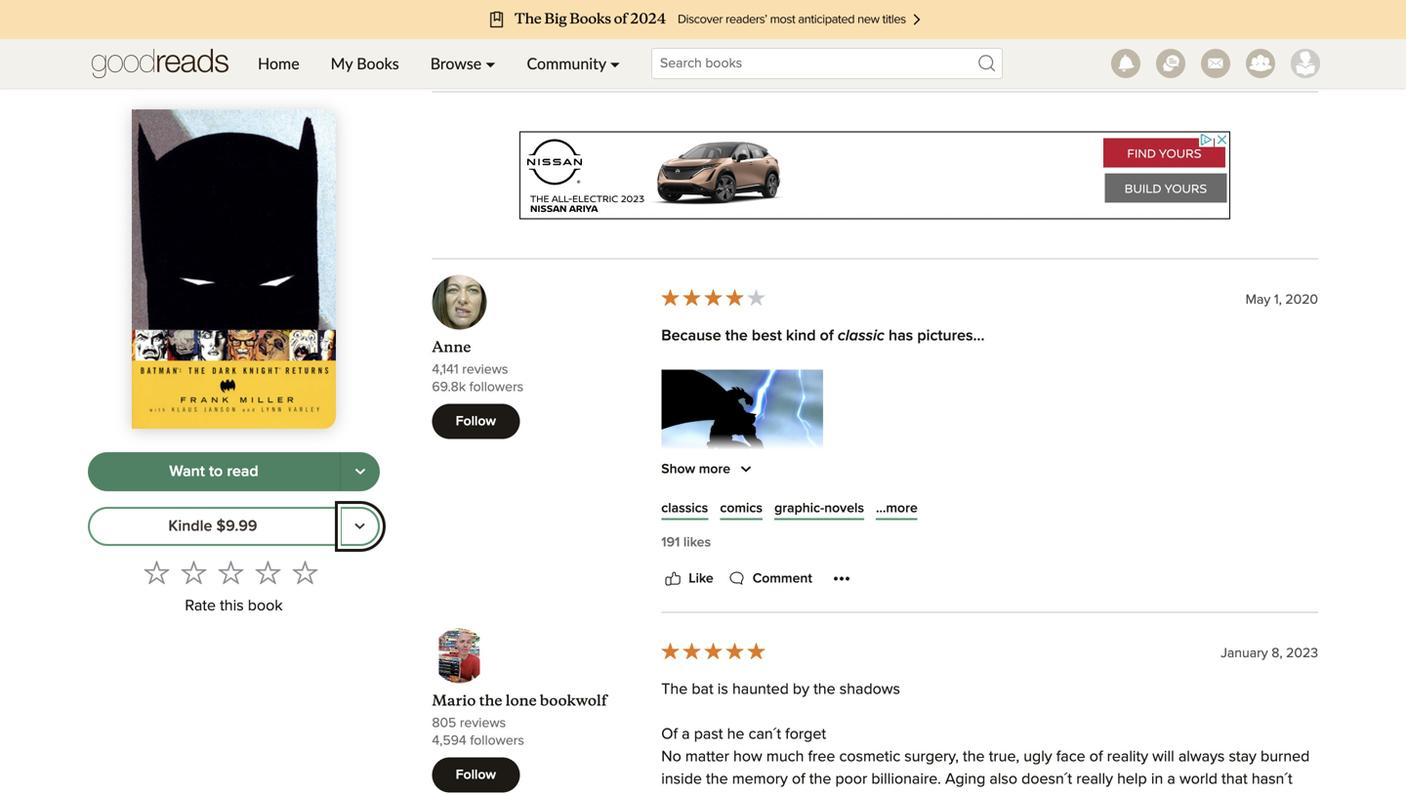 Task type: describe. For each thing, give the bounding box(es) containing it.
poor
[[836, 772, 868, 787]]

you right then
[[1231, 610, 1256, 625]]

was
[[800, 610, 827, 625]]

aren't
[[1007, 610, 1045, 625]]

began
[[828, 794, 872, 794]]

title,
[[987, 699, 1016, 715]]

rating 5 out of 5 image
[[660, 640, 767, 662]]

follow button for the
[[432, 758, 520, 793]]

can´t
[[749, 727, 782, 742]]

reviews inside "mario the lone bookwolf 805 reviews 4,594 followers"
[[460, 716, 506, 730]]

hey,
[[662, 722, 692, 737]]

a right the in
[[1168, 772, 1176, 787]]

deal
[[858, 632, 887, 648]]

comment for 191 likes
[[753, 572, 813, 586]]

billionaire.
[[872, 772, 942, 787]]

want to read
[[169, 464, 259, 480]]

mario
[[432, 692, 476, 710]]

you down "aren't"
[[1015, 632, 1040, 648]]

1 all from the left
[[903, 677, 918, 693]]

out
[[1074, 677, 1097, 693]]

rate
[[185, 598, 216, 614]]

list
[[1228, 699, 1247, 715]]

mario the lone bookwolf 805 reviews 4,594 followers
[[432, 692, 607, 748]]

comics link
[[720, 499, 763, 518]]

crime
[[1011, 794, 1049, 794]]

you're
[[761, 677, 803, 693]]

bobblehead
[[1020, 699, 1102, 715]]

rating 4 out of 5 image
[[660, 287, 767, 308]]

2023
[[1287, 647, 1319, 660]]

rabid
[[948, 677, 983, 693]]

so. i've actively (
[[662, 565, 774, 580]]

reviews inside the anne 4,141 reviews 69.8k followers
[[462, 363, 508, 377]]

a right of
[[682, 727, 690, 742]]

.
[[919, 610, 923, 625]]

may 1, 2020 link
[[1246, 293, 1319, 307]]

well,
[[662, 610, 694, 625]]

matter
[[686, 749, 730, 765]]

▾ for browse ▾
[[486, 54, 496, 73]]

ugly
[[1024, 749, 1053, 765]]

0 horizontal spatial this
[[220, 598, 244, 614]]

comment for 233 likes
[[753, 51, 813, 65]]

2 all from the left
[[1196, 677, 1211, 693]]

classic
[[838, 328, 885, 344]]

judging!
[[746, 722, 800, 737]]

when
[[1265, 677, 1302, 693]]

0 vertical spatial comic
[[1061, 610, 1102, 625]]

aware
[[839, 677, 881, 693]]

comment button for 233 likes
[[726, 46, 813, 70]]

inside
[[662, 772, 702, 787]]

one
[[828, 722, 854, 737]]

follow for 4,141
[[456, 415, 496, 428]]

nerds
[[1032, 677, 1070, 693]]

reader,
[[1145, 610, 1192, 625]]

become
[[662, 794, 718, 794]]

of right big
[[828, 632, 842, 648]]

community ▾ link
[[511, 39, 636, 88]]

graphic-
[[775, 502, 825, 515]]

of a past he can´t forget no matter how much free cosmetic surgery, the true, ugly face of reality will always stay burned inside the memory of the poor billionaire. aging also doesn´t really help in a world that hasn´t become better since he began his crusade against crime and injustice, so he has to
[[662, 727, 1310, 794]]

1 vertical spatial not
[[719, 722, 742, 737]]

in
[[1152, 772, 1164, 787]]

of up since
[[792, 772, 806, 787]]

to inside of a past he can´t forget no matter how much free cosmetic surgery, the true, ugly face of reality will always stay burned inside the memory of the poor billionaire. aging also doesn´t really help in a world that hasn´t become better since he began his crusade against crime and injustice, so he has to
[[1217, 794, 1230, 794]]

1 horizontal spatial if
[[1003, 632, 1011, 648]]

of up character,
[[885, 677, 899, 693]]

rating 0 out of 5 group
[[138, 554, 324, 591]]

rate 4 out of 5 image
[[255, 560, 281, 585]]

browse ▾ link
[[415, 39, 511, 88]]

the
[[662, 682, 688, 697]]

infested
[[809, 744, 864, 760]]

one of those nerds. believe me, i know how dangerous it can be to wade into
[[662, 722, 1284, 760]]

review by anne element
[[432, 275, 1319, 794]]

help
[[1118, 772, 1148, 787]]

stabby
[[1215, 677, 1261, 693]]

because
[[662, 328, 722, 344]]

stay
[[1229, 749, 1257, 765]]

january 8, 2023
[[1221, 647, 1319, 660]]

face
[[1057, 749, 1086, 765]]

191 likes button
[[662, 533, 711, 552]]

goes
[[1251, 699, 1285, 715]]

has inside of a past he can´t forget no matter how much free cosmetic surgery, the true, ugly face of reality will always stay burned inside the memory of the poor billionaire. aging also doesn´t really help in a world that hasn´t become better since he began his crusade against crime and injustice, so he has to
[[1188, 794, 1213, 794]]

my
[[331, 54, 353, 73]]

rate 2 out of 5 image
[[181, 560, 207, 585]]

the down matter at the bottom
[[706, 772, 728, 787]]

Search by book title or ISBN text field
[[652, 48, 1003, 79]]

0 horizontal spatial he
[[727, 727, 745, 742]]

mario the lone bookwolf link
[[432, 692, 607, 710]]

who
[[1141, 677, 1170, 693]]

233
[[662, 15, 685, 29]]

my books
[[331, 54, 399, 73]]

burned
[[1261, 749, 1310, 765]]

true,
[[989, 749, 1020, 765]]

will
[[1153, 749, 1175, 765]]

comment button for 191 likes
[[726, 567, 813, 590]]

pictures...
[[918, 328, 985, 344]]

past
[[694, 727, 723, 742]]

to inside "button"
[[209, 464, 223, 480]]

those
[[876, 722, 914, 737]]

$9.99
[[216, 519, 257, 534]]

show more
[[662, 462, 731, 476]]

likes for 191 likes
[[684, 536, 711, 549]]

means,
[[708, 677, 757, 693]]

browse ▾
[[431, 54, 496, 73]]

cosmetic
[[840, 749, 901, 765]]

more
[[699, 462, 731, 476]]

free
[[808, 749, 836, 765]]

nerds.
[[918, 722, 960, 737]]

haunted
[[733, 682, 789, 697]]

always
[[1179, 749, 1225, 765]]

1,
[[1275, 293, 1282, 307]]

like for 233 likes
[[689, 51, 714, 65]]

best
[[752, 328, 782, 344]]



Task type: locate. For each thing, give the bounding box(es) containing it.
i
[[792, 610, 796, 625], [1048, 722, 1052, 737]]

1 vertical spatial has
[[1188, 794, 1213, 794]]

the
[[726, 328, 748, 344], [922, 677, 944, 693], [814, 682, 836, 697], [479, 692, 502, 710], [963, 749, 985, 765], [706, 772, 728, 787], [810, 772, 832, 787]]

how down well, to be honest, i was kinda
[[770, 632, 799, 648]]

1 vertical spatial i
[[1048, 722, 1052, 737]]

not down well,
[[662, 632, 684, 648]]

how down action
[[1097, 722, 1126, 737]]

of up "really"
[[1090, 749, 1103, 765]]

home image
[[92, 39, 229, 88]]

by
[[793, 682, 810, 697]]

description image
[[662, 370, 823, 516]]

rate this book
[[185, 598, 283, 614]]

publisher,
[[917, 699, 983, 715]]

that
[[1222, 772, 1248, 787]]

if right but
[[1003, 632, 1011, 648]]

profile image for anne. image
[[432, 275, 487, 330]]

of right kind
[[820, 328, 834, 344]]

0 vertical spatial followers
[[470, 380, 524, 394]]

1 vertical spatial comment
[[753, 572, 813, 586]]

profile image for mario the lone bookwolf. image
[[432, 629, 487, 683]]

review by mario the lone bookwolf element
[[432, 629, 1319, 794]]

2 vertical spatial how
[[734, 749, 763, 765]]

know
[[1056, 722, 1093, 737]]

this inside the '. now, if you aren't a comic book reader, then you might not understand how big of a deal this book is, but if you yeah, which means, you're also aware of all the rabid comic nerds out there who go all stabby when you don't like their favorite character, publisher, title, bobblehead action figure...the list goes on. hey, i'm not judging!'
[[892, 632, 916, 648]]

1 vertical spatial if
[[1003, 632, 1011, 648]]

how for ugly
[[734, 749, 763, 765]]

1 follow button from the top
[[432, 404, 520, 439]]

how up memory
[[734, 749, 763, 765]]

the up favorite
[[814, 682, 836, 697]]

how
[[770, 632, 799, 648], [1097, 722, 1126, 737], [734, 749, 763, 765]]

0 horizontal spatial be
[[716, 610, 734, 625]]

it
[[1208, 722, 1216, 737]]

None search field
[[636, 48, 1019, 79]]

like button down 191 likes 'button'
[[662, 567, 714, 590]]

1 horizontal spatial how
[[770, 632, 799, 648]]

follow button for 4,141
[[432, 404, 520, 439]]

bookwolf
[[540, 692, 607, 710]]

1 horizontal spatial has
[[1188, 794, 1213, 794]]

1 like from the top
[[689, 51, 714, 65]]

2 horizontal spatial book
[[1106, 610, 1141, 625]]

i left was
[[792, 610, 796, 625]]

he right so
[[1167, 794, 1184, 794]]

0 horizontal spatial all
[[903, 677, 918, 693]]

likes right 191
[[684, 536, 711, 549]]

like inside review by anne element
[[689, 572, 714, 586]]

classics
[[662, 502, 708, 515]]

1 horizontal spatial ▾
[[610, 54, 620, 73]]

reviews right 4,141 on the left top
[[462, 363, 508, 377]]

how inside the '. now, if you aren't a comic book reader, then you might not understand how big of a deal this book is, but if you yeah, which means, you're also aware of all the rabid comic nerds out there who go all stabby when you don't like their favorite character, publisher, title, bobblehead action figure...the list goes on. hey, i'm not judging!'
[[770, 632, 799, 648]]

1 horizontal spatial he
[[806, 794, 824, 794]]

community ▾
[[527, 54, 620, 73]]

also inside of a past he can´t forget no matter how much free cosmetic surgery, the true, ugly face of reality will always stay burned inside the memory of the poor billionaire. aging also doesn´t really help in a world that hasn´t become better since he began his crusade against crime and injustice, so he has to
[[990, 772, 1018, 787]]

of inside one of those nerds. believe me, i know how dangerous it can be to wade into
[[858, 722, 872, 737]]

2 ▾ from the left
[[610, 54, 620, 73]]

then
[[1196, 610, 1227, 625]]

also inside the '. now, if you aren't a comic book reader, then you might not understand how big of a deal this book is, but if you yeah, which means, you're also aware of all the rabid comic nerds out there who go all stabby when you don't like their favorite character, publisher, title, bobblehead action figure...the list goes on. hey, i'm not judging!'
[[807, 677, 835, 693]]

the down the free at right
[[810, 772, 832, 787]]

rate 3 out of 5 image
[[218, 560, 244, 585]]

0 horizontal spatial ▾
[[486, 54, 496, 73]]

0 horizontal spatial how
[[734, 749, 763, 765]]

1 vertical spatial follow button
[[432, 758, 520, 793]]

like button inside review by anne element
[[662, 567, 714, 590]]

0 vertical spatial follow
[[456, 415, 496, 428]]

aging
[[946, 772, 986, 787]]

1 horizontal spatial not
[[719, 722, 742, 737]]

of
[[662, 727, 678, 742]]

shark
[[768, 744, 805, 760]]

likes right 233
[[689, 15, 716, 29]]

likes for 233 likes
[[689, 15, 716, 29]]

kindle
[[168, 519, 212, 534]]

you down the
[[662, 699, 687, 715]]

actively
[[715, 565, 766, 580]]

to inside one of those nerds. believe me, i know how dangerous it can be to wade into
[[1270, 722, 1284, 737]]

be up the understand
[[716, 610, 734, 625]]

805
[[432, 716, 457, 730]]

all up character,
[[903, 677, 918, 693]]

believe
[[964, 722, 1015, 737]]

review by stephen element
[[432, 0, 1319, 108]]

shadows
[[840, 682, 901, 697]]

like button
[[662, 46, 714, 70], [662, 567, 714, 590]]

1 horizontal spatial be
[[1249, 722, 1266, 737]]

233 likes
[[662, 15, 716, 29]]

followers down mario the lone bookwolf link
[[470, 734, 525, 748]]

how inside one of those nerds. believe me, i know how dangerous it can be to wade into
[[1097, 722, 1126, 737]]

followers right '69.8k'
[[470, 380, 524, 394]]

the inside "mario the lone bookwolf 805 reviews 4,594 followers"
[[479, 692, 502, 710]]

1 horizontal spatial also
[[990, 772, 1018, 787]]

he
[[727, 727, 745, 742], [806, 794, 824, 794], [1167, 794, 1184, 794]]

the up aging
[[963, 749, 985, 765]]

like button down "233 likes" button
[[662, 46, 714, 70]]

1 horizontal spatial this
[[892, 632, 916, 648]]

to down goes
[[1270, 722, 1284, 737]]

1 vertical spatial how
[[1097, 722, 1126, 737]]

books
[[357, 54, 399, 73]]

▾ inside 'browse ▾' "link"
[[486, 54, 496, 73]]

1 vertical spatial followers
[[470, 734, 525, 748]]

1 ▾ from the left
[[486, 54, 496, 73]]

1 horizontal spatial i
[[1048, 722, 1052, 737]]

1 comment from the top
[[753, 51, 813, 65]]

follow down '69.8k'
[[456, 415, 496, 428]]

rate this book element
[[88, 554, 380, 621]]

follow button down '69.8k'
[[432, 404, 520, 439]]

to left read
[[209, 464, 223, 480]]

0 vertical spatial not
[[662, 632, 684, 648]]

0 vertical spatial i
[[792, 610, 796, 625]]

book left reader,
[[1106, 610, 1141, 625]]

▾ for community ▾
[[610, 54, 620, 73]]

all right go on the right of page
[[1196, 677, 1211, 693]]

followers inside "mario the lone bookwolf 805 reviews 4,594 followers"
[[470, 734, 525, 748]]

much
[[767, 749, 804, 765]]

to down that
[[1217, 794, 1230, 794]]

1 vertical spatial this
[[892, 632, 916, 648]]

the left lone
[[479, 692, 502, 710]]

i inside one of those nerds. believe me, i know how dangerous it can be to wade into
[[1048, 722, 1052, 737]]

▾ right browse
[[486, 54, 496, 73]]

rate 5 out of 5 image
[[293, 560, 318, 585]]

0 vertical spatial be
[[716, 610, 734, 625]]

1 like button from the top
[[662, 46, 714, 70]]

1 vertical spatial be
[[1249, 722, 1266, 737]]

0 horizontal spatial comic
[[987, 677, 1028, 693]]

▾ right community
[[610, 54, 620, 73]]

like down "233 likes" button
[[689, 51, 714, 65]]

0 vertical spatial how
[[770, 632, 799, 648]]

anne 4,141 reviews 69.8k followers
[[432, 338, 524, 394]]

0 horizontal spatial also
[[807, 677, 835, 693]]

i've
[[687, 565, 711, 580]]

hasn´t
[[1252, 772, 1293, 787]]

0 horizontal spatial has
[[889, 328, 914, 344]]

has right classic
[[889, 328, 914, 344]]

book
[[248, 598, 283, 614], [1106, 610, 1141, 625], [920, 632, 954, 648]]

follow for the
[[456, 768, 496, 782]]

0 vertical spatial like
[[689, 51, 714, 65]]

also down true,
[[990, 772, 1018, 787]]

1 vertical spatial like
[[689, 572, 714, 586]]

a right "aren't"
[[1049, 610, 1057, 625]]

on.
[[1289, 699, 1310, 715]]

so.
[[662, 565, 683, 580]]

. now, if you aren't a comic book reader, then you might not understand how big of a deal this book is, but if you yeah, which means, you're also aware of all the rabid comic nerds out there who go all stabby when you don't like their favorite character, publisher, title, bobblehead action figure...the list goes on. hey, i'm not judging!
[[662, 610, 1310, 737]]

yeah,
[[662, 654, 699, 670]]

this right rate at the bottom
[[220, 598, 244, 614]]

1 horizontal spatial comic
[[1061, 610, 1102, 625]]

0 vertical spatial follow button
[[432, 404, 520, 439]]

you up but
[[977, 610, 1002, 625]]

1 vertical spatial comment button
[[726, 567, 813, 590]]

likes inside 'button'
[[684, 536, 711, 549]]

honest,
[[738, 610, 788, 625]]

0 horizontal spatial if
[[965, 610, 973, 625]]

well, to be honest, i was kinda
[[662, 610, 872, 625]]

kindle $9.99
[[168, 519, 257, 534]]

1 vertical spatial follow
[[456, 768, 496, 782]]

0 horizontal spatial book
[[248, 598, 283, 614]]

january
[[1221, 647, 1269, 660]]

anne link
[[432, 338, 471, 356]]

like button for 191
[[662, 567, 714, 590]]

to right well,
[[698, 610, 712, 625]]

the inside the '. now, if you aren't a comic book reader, then you might not understand how big of a deal this book is, but if you yeah, which means, you're also aware of all the rabid comic nerds out there who go all stabby when you don't like their favorite character, publisher, title, bobblehead action figure...the list goes on. hey, i'm not judging!'
[[922, 677, 944, 693]]

like button inside the review by stephen element
[[662, 46, 714, 70]]

1 horizontal spatial all
[[1196, 677, 1211, 693]]

now,
[[927, 610, 961, 625]]

followers inside the anne 4,141 reviews 69.8k followers
[[470, 380, 524, 394]]

233 likes button
[[662, 12, 716, 32]]

waters.
[[868, 744, 918, 760]]

4,594
[[432, 734, 467, 748]]

0 vertical spatial this
[[220, 598, 244, 614]]

how inside of a past he can´t forget no matter how much free cosmetic surgery, the true, ugly face of reality will always stay burned inside the memory of the poor billionaire. aging also doesn´t really help in a world that hasn´t become better since he began his crusade against crime and injustice, so he has to
[[734, 749, 763, 765]]

comic up title,
[[987, 677, 1028, 693]]

0 vertical spatial also
[[807, 677, 835, 693]]

character,
[[847, 699, 913, 715]]

may
[[1246, 293, 1271, 307]]

(
[[770, 565, 774, 580]]

2 like from the top
[[689, 572, 714, 586]]

like button for 233
[[662, 46, 714, 70]]

like
[[689, 51, 714, 65], [689, 572, 714, 586]]

likes inside button
[[689, 15, 716, 29]]

me,
[[1019, 722, 1044, 737]]

1 comment button from the top
[[726, 46, 813, 70]]

this right deal
[[892, 632, 916, 648]]

▾
[[486, 54, 496, 73], [610, 54, 620, 73]]

rate 1 out of 5 image
[[144, 560, 169, 585]]

kindle $9.99 link
[[88, 507, 341, 546]]

want
[[169, 464, 205, 480]]

a down "kinda"
[[846, 632, 854, 648]]

browse
[[431, 54, 482, 73]]

1 vertical spatial reviews
[[460, 716, 506, 730]]

he up into
[[727, 727, 745, 742]]

comment inside the review by stephen element
[[753, 51, 813, 65]]

0 vertical spatial has
[[889, 328, 914, 344]]

he right since
[[806, 794, 824, 794]]

2 like button from the top
[[662, 567, 714, 590]]

the up publisher,
[[922, 677, 944, 693]]

world
[[1180, 772, 1218, 787]]

follow button
[[432, 404, 520, 439], [432, 758, 520, 793]]

follow button inside review by mario the lone bookwolf element
[[432, 758, 520, 793]]

advertisement element
[[520, 131, 1231, 219]]

understand
[[688, 632, 766, 648]]

shark infested waters.
[[764, 744, 918, 760]]

2 horizontal spatial how
[[1097, 722, 1126, 737]]

be down goes
[[1249, 722, 1266, 737]]

of right one
[[858, 722, 872, 737]]

comics
[[720, 502, 763, 515]]

anne
[[432, 338, 471, 356]]

0 horizontal spatial not
[[662, 632, 684, 648]]

1 vertical spatial also
[[990, 772, 1018, 787]]

a
[[1049, 610, 1057, 625], [846, 632, 854, 648], [682, 727, 690, 742], [1168, 772, 1176, 787]]

be inside one of those nerds. believe me, i know how dangerous it can be to wade into
[[1249, 722, 1266, 737]]

0 vertical spatial likes
[[689, 15, 716, 29]]

follow button down 4,594
[[432, 758, 520, 793]]

like right so.
[[689, 572, 714, 586]]

0 vertical spatial comment button
[[726, 46, 813, 70]]

follow inside review by anne element
[[456, 415, 496, 428]]

follow down 4,594
[[456, 768, 496, 782]]

like inside the review by stephen element
[[689, 51, 714, 65]]

reality
[[1107, 749, 1149, 765]]

reviews down mario
[[460, 716, 506, 730]]

profile image for ruby anderson. image
[[1291, 49, 1321, 78]]

4,141
[[432, 363, 459, 377]]

memory
[[732, 772, 788, 787]]

if up the is, at the bottom right of page
[[965, 610, 973, 625]]

there
[[1101, 677, 1137, 693]]

1 vertical spatial comic
[[987, 677, 1028, 693]]

0 vertical spatial if
[[965, 610, 973, 625]]

like
[[729, 699, 753, 715]]

so
[[1147, 794, 1163, 794]]

2 horizontal spatial he
[[1167, 794, 1184, 794]]

2 comment button from the top
[[726, 567, 813, 590]]

not down like
[[719, 722, 742, 737]]

likes
[[689, 15, 716, 29], [684, 536, 711, 549]]

has inside review by anne element
[[889, 328, 914, 344]]

also up favorite
[[807, 677, 835, 693]]

injustice,
[[1083, 794, 1143, 794]]

you
[[977, 610, 1002, 625], [1231, 610, 1256, 625], [1015, 632, 1040, 648], [662, 699, 687, 715]]

because the best kind of classic has pictures...
[[662, 328, 985, 344]]

0 vertical spatial comment
[[753, 51, 813, 65]]

i'm
[[696, 722, 715, 737]]

1 horizontal spatial book
[[920, 632, 954, 648]]

2 follow from the top
[[456, 768, 496, 782]]

like for 191 likes
[[689, 572, 714, 586]]

but
[[977, 632, 999, 648]]

follow inside review by mario the lone bookwolf element
[[456, 768, 496, 782]]

1 vertical spatial like button
[[662, 567, 714, 590]]

really
[[1077, 772, 1114, 787]]

forget
[[786, 727, 827, 742]]

▾ inside community ▾ link
[[610, 54, 620, 73]]

has down world on the right of the page
[[1188, 794, 1213, 794]]

bat
[[692, 682, 714, 697]]

book down the "now,"
[[920, 632, 954, 648]]

i right me,
[[1048, 722, 1052, 737]]

how for into
[[1097, 722, 1126, 737]]

show
[[662, 462, 696, 476]]

book down rate 4 out of 5 icon at bottom left
[[248, 598, 283, 614]]

his
[[876, 794, 895, 794]]

0 horizontal spatial i
[[792, 610, 796, 625]]

may 1, 2020
[[1246, 293, 1319, 307]]

the left best
[[726, 328, 748, 344]]

0 vertical spatial reviews
[[462, 363, 508, 377]]

1 follow from the top
[[456, 415, 496, 428]]

comic right "aren't"
[[1061, 610, 1102, 625]]

1 vertical spatial likes
[[684, 536, 711, 549]]

2 comment from the top
[[753, 572, 813, 586]]

0 vertical spatial like button
[[662, 46, 714, 70]]

action
[[1107, 699, 1148, 715]]

comment inside review by anne element
[[753, 572, 813, 586]]

2 follow button from the top
[[432, 758, 520, 793]]

and
[[1053, 794, 1079, 794]]



Task type: vqa. For each thing, say whether or not it's contained in the screenshot.
Book title: Emma element
no



